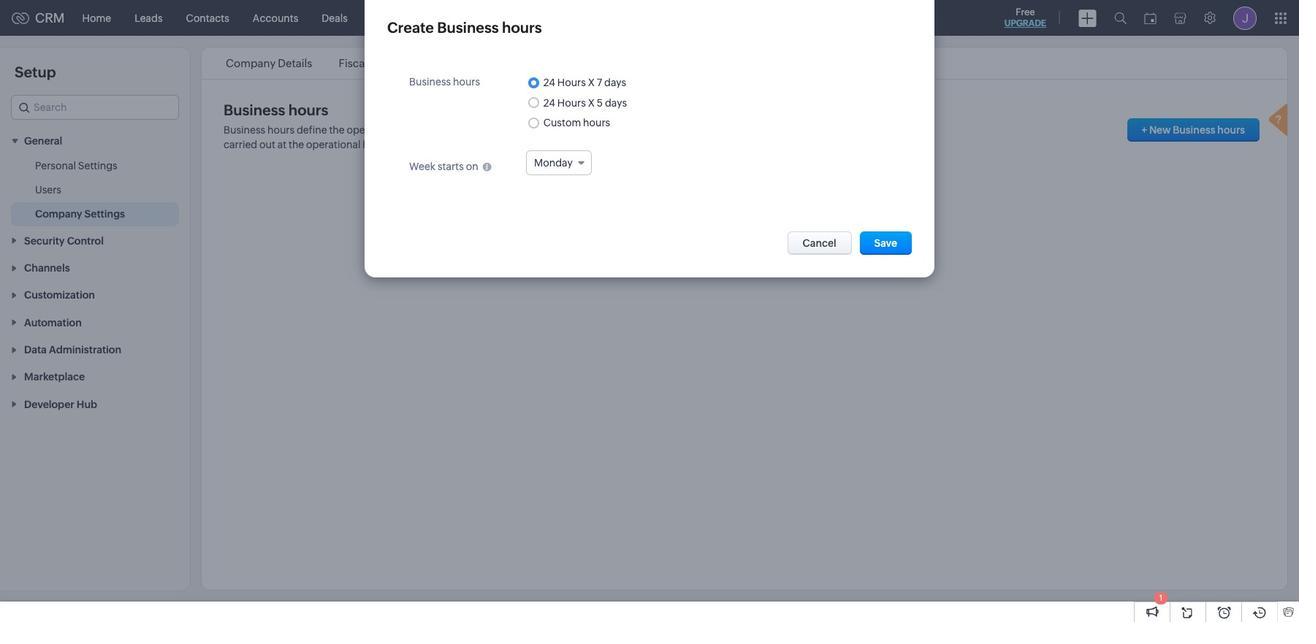 Task type: vqa. For each thing, say whether or not it's contained in the screenshot.
Reports link
yes



Task type: locate. For each thing, give the bounding box(es) containing it.
new
[[1149, 124, 1171, 136]]

0 vertical spatial 24
[[543, 77, 555, 89]]

reports
[[534, 12, 572, 24]]

to
[[623, 124, 633, 136]]

0 vertical spatial settings
[[78, 160, 117, 172]]

24 down holidays
[[543, 77, 555, 89]]

company left details
[[226, 57, 276, 69]]

0 vertical spatial business hours
[[409, 76, 480, 88]]

days for 24 hours x 7 days
[[604, 77, 626, 89]]

business
[[437, 19, 499, 36], [409, 76, 451, 88], [224, 102, 285, 118], [224, 124, 265, 136], [1173, 124, 1216, 136]]

days for 24 hours x 5 days
[[605, 97, 627, 109]]

hours up custom hours
[[557, 97, 586, 109]]

business hours down create business hours at left top
[[409, 76, 480, 88]]

personal settings
[[35, 160, 117, 172]]

fiscal
[[339, 57, 368, 69]]

1 hours from the top
[[557, 77, 586, 89]]

profile element
[[1225, 0, 1266, 35]]

1 vertical spatial x
[[588, 97, 595, 109]]

leads
[[135, 12, 163, 24]]

+
[[1142, 124, 1147, 136]]

help image
[[1266, 102, 1295, 141]]

hours
[[557, 77, 586, 89], [557, 97, 586, 109]]

search element
[[1105, 0, 1135, 36]]

settings
[[78, 160, 117, 172], [84, 208, 125, 220]]

general
[[24, 135, 62, 147]]

1 horizontal spatial company
[[226, 57, 276, 69]]

leads link
[[123, 0, 174, 35]]

tasks
[[371, 12, 397, 24]]

0 horizontal spatial of
[[392, 139, 402, 151]]

24 up custom
[[543, 97, 555, 109]]

your up week
[[404, 139, 425, 151]]

free upgrade
[[1005, 7, 1046, 28]]

1 24 from the top
[[543, 77, 555, 89]]

home
[[82, 12, 111, 24]]

company
[[226, 57, 276, 69], [35, 208, 82, 220]]

contacts
[[186, 12, 229, 24]]

1 vertical spatial operational
[[306, 139, 361, 151]]

0 vertical spatial hours
[[557, 77, 586, 89]]

accounts link
[[241, 0, 310, 35]]

0 vertical spatial of
[[432, 124, 442, 136]]

1 days from the top
[[604, 77, 626, 89]]

0 horizontal spatial your
[[404, 139, 425, 151]]

1
[[1159, 594, 1163, 603]]

that
[[770, 124, 788, 136]]

employees
[[681, 124, 733, 136]]

x left 5
[[588, 97, 595, 109]]

home link
[[71, 0, 123, 35]]

save
[[874, 237, 897, 249]]

define
[[297, 124, 327, 136]]

1 vertical spatial settings
[[84, 208, 125, 220]]

custom hours
[[543, 117, 610, 129]]

operational right define on the left top of the page
[[347, 124, 401, 136]]

the
[[329, 124, 345, 136], [791, 124, 806, 136], [289, 139, 304, 151]]

business hours up at
[[224, 102, 328, 118]]

x
[[588, 77, 595, 89], [588, 97, 595, 109]]

general button
[[0, 127, 190, 154]]

free
[[1016, 7, 1035, 18]]

business inside business hours define the operational hours of your organization. set business hours to help your employees ensure that the activities are carried out at the operational hours of your organization.
[[224, 124, 265, 136]]

organization. up starts
[[427, 139, 490, 151]]

business hours
[[409, 76, 480, 88], [224, 102, 328, 118]]

users link
[[35, 183, 61, 198]]

out
[[259, 139, 275, 151]]

hours for 5
[[557, 97, 586, 109]]

24
[[543, 77, 555, 89], [543, 97, 555, 109]]

days
[[604, 77, 626, 89], [605, 97, 627, 109]]

days right the 7
[[604, 77, 626, 89]]

days right 5
[[605, 97, 627, 109]]

7
[[597, 77, 602, 89]]

your
[[444, 124, 465, 136], [658, 124, 679, 136], [404, 139, 425, 151]]

2 x from the top
[[588, 97, 595, 109]]

1 vertical spatial company
[[35, 208, 82, 220]]

company inside general region
[[35, 208, 82, 220]]

organization. left the "set"
[[468, 124, 530, 136]]

starts
[[438, 161, 464, 172]]

1 x from the top
[[588, 77, 595, 89]]

0 vertical spatial x
[[588, 77, 595, 89]]

create
[[387, 19, 434, 36]]

1 horizontal spatial business hours
[[409, 76, 480, 88]]

users
[[35, 184, 61, 196]]

1 vertical spatial 24
[[543, 97, 555, 109]]

settings down personal settings
[[84, 208, 125, 220]]

1 vertical spatial hours
[[557, 97, 586, 109]]

24 for 24 hours x 7 days
[[543, 77, 555, 89]]

x left the 7
[[588, 77, 595, 89]]

2 hours from the top
[[557, 97, 586, 109]]

settings for personal settings
[[78, 160, 117, 172]]

of
[[432, 124, 442, 136], [392, 139, 402, 151]]

monday
[[534, 157, 573, 169]]

your right "help"
[[658, 124, 679, 136]]

0 vertical spatial days
[[604, 77, 626, 89]]

the right at
[[289, 139, 304, 151]]

1 horizontal spatial the
[[329, 124, 345, 136]]

general region
[[0, 154, 190, 227]]

settings down general dropdown button
[[78, 160, 117, 172]]

0 vertical spatial company
[[226, 57, 276, 69]]

business hours define the operational hours of your organization. set business hours to help your employees ensure that the activities are carried out at the operational hours of your organization.
[[224, 124, 867, 151]]

holidays
[[520, 57, 564, 69]]

list
[[213, 47, 659, 79]]

the right define on the left top of the page
[[329, 124, 345, 136]]

operational down define on the left top of the page
[[306, 139, 361, 151]]

your up starts
[[444, 124, 465, 136]]

operational
[[347, 124, 401, 136], [306, 139, 361, 151]]

custom
[[543, 117, 581, 129]]

setup
[[15, 64, 56, 80]]

cancel
[[803, 237, 836, 249]]

0 horizontal spatial company
[[35, 208, 82, 220]]

x for 5
[[588, 97, 595, 109]]

company inside list
[[226, 57, 276, 69]]

2 24 from the top
[[543, 97, 555, 109]]

company down the users link
[[35, 208, 82, 220]]

hours up 24 hours x 5 days
[[557, 77, 586, 89]]

meetings link
[[409, 0, 476, 35]]

crm
[[35, 10, 65, 26]]

2 days from the top
[[605, 97, 627, 109]]

on
[[466, 161, 478, 172]]

the right that
[[791, 124, 806, 136]]

deals link
[[310, 0, 359, 35]]

hours
[[502, 19, 542, 36], [453, 76, 480, 88], [288, 102, 328, 118], [583, 117, 610, 129], [267, 124, 295, 136], [403, 124, 430, 136], [594, 124, 621, 136], [1217, 124, 1245, 136], [363, 139, 390, 151]]

profile image
[[1233, 6, 1257, 30]]

organization.
[[468, 124, 530, 136], [427, 139, 490, 151]]

1 vertical spatial days
[[605, 97, 627, 109]]

+ new business hours
[[1142, 124, 1245, 136]]

1 vertical spatial business hours
[[224, 102, 328, 118]]

create business hours
[[387, 19, 542, 36]]

search image
[[1114, 12, 1127, 24]]

1 vertical spatial of
[[392, 139, 402, 151]]



Task type: describe. For each thing, give the bounding box(es) containing it.
hours for 7
[[557, 77, 586, 89]]

5
[[597, 97, 603, 109]]

personal settings link
[[35, 159, 117, 173]]

tasks link
[[359, 0, 409, 35]]

x for 7
[[588, 77, 595, 89]]

24 hours x 7 days
[[543, 77, 626, 89]]

company settings link
[[35, 207, 125, 222]]

company details
[[226, 57, 312, 69]]

0 vertical spatial operational
[[347, 124, 401, 136]]

fiscal year link
[[336, 57, 393, 69]]

Monday field
[[526, 151, 592, 175]]

company for company settings
[[35, 208, 82, 220]]

ensure
[[735, 124, 768, 136]]

0 horizontal spatial the
[[289, 139, 304, 151]]

accounts
[[253, 12, 298, 24]]

company details link
[[224, 57, 315, 69]]

settings for company settings
[[84, 208, 125, 220]]

contacts link
[[174, 0, 241, 35]]

personal
[[35, 160, 76, 172]]

upgrade
[[1005, 18, 1046, 28]]

1 vertical spatial organization.
[[427, 139, 490, 151]]

logo image
[[12, 12, 29, 24]]

set
[[532, 124, 548, 136]]

year
[[370, 57, 391, 69]]

help
[[635, 124, 656, 136]]

2 horizontal spatial your
[[658, 124, 679, 136]]

carried
[[224, 139, 257, 151]]

deals
[[322, 12, 348, 24]]

week starts on
[[409, 161, 478, 172]]

crm link
[[12, 10, 65, 26]]

company for company details
[[226, 57, 276, 69]]

business
[[550, 124, 592, 136]]

calls link
[[476, 0, 523, 35]]

week
[[409, 161, 436, 172]]

0 vertical spatial organization.
[[468, 124, 530, 136]]

meetings
[[420, 12, 465, 24]]

1 horizontal spatial your
[[444, 124, 465, 136]]

reports link
[[523, 0, 583, 35]]

list containing company details
[[213, 47, 659, 79]]

at
[[277, 139, 287, 151]]

calendar image
[[1144, 12, 1157, 24]]

2 horizontal spatial the
[[791, 124, 806, 136]]

fiscal year
[[339, 57, 391, 69]]

are
[[852, 124, 867, 136]]

activities
[[808, 124, 850, 136]]

calls
[[488, 12, 511, 24]]

24 hours x 5 days
[[543, 97, 627, 109]]

save button
[[860, 232, 912, 255]]

company settings
[[35, 208, 125, 220]]

24 for 24 hours x 5 days
[[543, 97, 555, 109]]

1 horizontal spatial of
[[432, 124, 442, 136]]

cancel button
[[787, 232, 852, 255]]

details
[[278, 57, 312, 69]]

0 horizontal spatial business hours
[[224, 102, 328, 118]]



